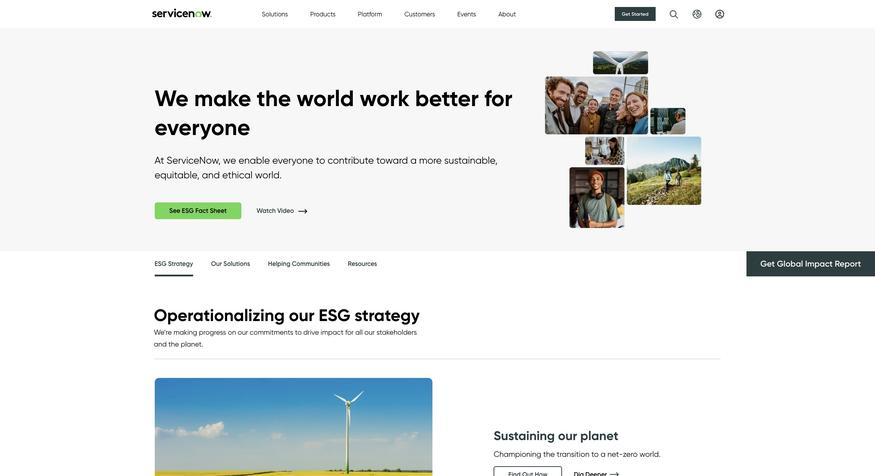 Task type: locate. For each thing, give the bounding box(es) containing it.
1 horizontal spatial the
[[257, 85, 291, 112]]

1 horizontal spatial everyone
[[272, 155, 314, 166]]

2 horizontal spatial esg
[[319, 305, 351, 326]]

2 vertical spatial the
[[543, 450, 555, 459]]

a left 'more'
[[411, 155, 417, 166]]

operationalizing
[[154, 305, 285, 326]]

the
[[257, 85, 291, 112], [168, 340, 179, 349], [543, 450, 555, 459]]

0 vertical spatial world.
[[255, 169, 282, 181]]

0 horizontal spatial for
[[345, 328, 354, 337]]

1 vertical spatial to
[[295, 328, 302, 337]]

about
[[499, 10, 516, 18]]

helping communities
[[268, 260, 330, 268]]

1 horizontal spatial and
[[202, 169, 220, 181]]

global
[[777, 259, 803, 269]]

platform
[[358, 10, 382, 18]]

and down servicenow,
[[202, 169, 220, 181]]

0 vertical spatial everyone
[[155, 114, 250, 141]]

all
[[355, 328, 363, 337]]

0 vertical spatial and
[[202, 169, 220, 181]]

esg strategy link
[[155, 252, 193, 279]]

esg inside operationalizing our esg strategy we're making progress on our commitments to drive impact for all our stakeholders and the planet.
[[319, 305, 351, 326]]

0 vertical spatial to
[[316, 155, 325, 166]]

0 horizontal spatial solutions
[[223, 260, 250, 268]]

2 horizontal spatial the
[[543, 450, 555, 459]]

0 horizontal spatial esg
[[155, 260, 167, 268]]

1 horizontal spatial get
[[761, 259, 775, 269]]

watch
[[257, 207, 276, 215]]

0 vertical spatial for
[[484, 85, 513, 112]]

a left net-
[[601, 450, 606, 459]]

we're
[[154, 328, 172, 337]]

making
[[174, 328, 197, 337]]

2 vertical spatial to
[[592, 450, 599, 459]]

resources
[[348, 260, 377, 268]]

customers button
[[405, 9, 435, 19]]

world. right zero
[[640, 450, 661, 459]]

to left contribute
[[316, 155, 325, 166]]

our right all
[[365, 328, 375, 337]]

world.
[[255, 169, 282, 181], [640, 450, 661, 459]]

zero
[[623, 450, 638, 459]]

get for get started
[[622, 11, 631, 17]]

1 vertical spatial esg
[[155, 260, 167, 268]]

the inside operationalizing our esg strategy we're making progress on our commitments to drive impact for all our stakeholders and the planet.
[[168, 340, 179, 349]]

solutions
[[262, 10, 288, 18], [223, 260, 250, 268]]

and
[[202, 169, 220, 181], [154, 340, 167, 349]]

contribute
[[328, 155, 374, 166]]

get
[[622, 11, 631, 17], [761, 259, 775, 269]]

to left drive
[[295, 328, 302, 337]]

our
[[211, 260, 222, 268]]

net-
[[608, 450, 623, 459]]

resources link
[[348, 252, 377, 277]]

everyone inside we make the world work better for everyone
[[155, 114, 250, 141]]

1 horizontal spatial esg
[[182, 207, 194, 215]]

to inside operationalizing our esg strategy we're making progress on our commitments to drive impact for all our stakeholders and the planet.
[[295, 328, 302, 337]]

0 horizontal spatial to
[[295, 328, 302, 337]]

for
[[484, 85, 513, 112], [345, 328, 354, 337]]

our
[[289, 305, 315, 326], [238, 328, 248, 337], [365, 328, 375, 337], [558, 428, 577, 444]]

more
[[419, 155, 442, 166]]

esg up impact on the left bottom of page
[[319, 305, 351, 326]]

helping
[[268, 260, 290, 268]]

events button
[[458, 9, 476, 19]]

esg right the see
[[182, 207, 194, 215]]

2 vertical spatial esg
[[319, 305, 351, 326]]

sustaining our planet
[[494, 428, 619, 444]]

to
[[316, 155, 325, 166], [295, 328, 302, 337], [592, 450, 599, 459]]

and down we're
[[154, 340, 167, 349]]

1 vertical spatial the
[[168, 340, 179, 349]]

0 horizontal spatial and
[[154, 340, 167, 349]]

products
[[310, 10, 336, 18]]

toward
[[376, 155, 408, 166]]

1 vertical spatial solutions
[[223, 260, 250, 268]]

we make the world work better for everyone
[[155, 85, 513, 141]]

a montage of various servicenow employees being their true, authentic selves image
[[526, 42, 721, 237]]

esg left strategy
[[155, 260, 167, 268]]

enable
[[239, 155, 270, 166]]

0 vertical spatial esg
[[182, 207, 194, 215]]

1 horizontal spatial for
[[484, 85, 513, 112]]

0 horizontal spatial a
[[411, 155, 417, 166]]

drive
[[303, 328, 319, 337]]

make
[[194, 85, 251, 112]]

1 horizontal spatial to
[[316, 155, 325, 166]]

0 vertical spatial get
[[622, 11, 631, 17]]

strategy
[[355, 305, 420, 326]]

1 horizontal spatial a
[[601, 450, 606, 459]]

progress
[[199, 328, 226, 337]]

get left global
[[761, 259, 775, 269]]

esg strategy
[[155, 260, 193, 268]]

0 horizontal spatial the
[[168, 340, 179, 349]]

0 horizontal spatial everyone
[[155, 114, 250, 141]]

everyone
[[155, 114, 250, 141], [272, 155, 314, 166]]

1 vertical spatial world.
[[640, 450, 661, 459]]

our up "transition"
[[558, 428, 577, 444]]

events
[[458, 10, 476, 18]]

go to servicenow account image
[[715, 10, 724, 18]]

esg
[[182, 207, 194, 215], [155, 260, 167, 268], [319, 305, 351, 326]]

products button
[[310, 9, 336, 19]]

transition
[[557, 450, 590, 459]]

1 horizontal spatial solutions
[[262, 10, 288, 18]]

get global impact report link
[[747, 252, 875, 277]]

1 vertical spatial a
[[601, 450, 606, 459]]

strategy
[[168, 260, 193, 268]]

0 vertical spatial a
[[411, 155, 417, 166]]

to down planet
[[592, 450, 599, 459]]

0 horizontal spatial world.
[[255, 169, 282, 181]]

get left started
[[622, 11, 631, 17]]

1 vertical spatial everyone
[[272, 155, 314, 166]]

better
[[415, 85, 479, 112]]

0 vertical spatial solutions
[[262, 10, 288, 18]]

operationalizing our esg strategy we're making progress on our commitments to drive impact for all our stakeholders and the planet.
[[154, 305, 420, 349]]

report
[[835, 259, 861, 269]]

1 vertical spatial get
[[761, 259, 775, 269]]

0 vertical spatial the
[[257, 85, 291, 112]]

solutions inside our solutions link
[[223, 260, 250, 268]]

on
[[228, 328, 236, 337]]

and inside at servicenow, we enable everyone to contribute toward a more sustainable, equitable, and ethical world.
[[202, 169, 220, 181]]

0 horizontal spatial get
[[622, 11, 631, 17]]

at servicenow, we enable everyone to contribute toward a more sustainable, equitable, and ethical world.
[[155, 155, 498, 181]]

1 vertical spatial and
[[154, 340, 167, 349]]

a
[[411, 155, 417, 166], [601, 450, 606, 459]]

get started link
[[615, 7, 656, 21]]

1 vertical spatial for
[[345, 328, 354, 337]]

1 horizontal spatial world.
[[640, 450, 661, 459]]

world. down enable
[[255, 169, 282, 181]]

sustaining
[[494, 428, 555, 444]]



Task type: describe. For each thing, give the bounding box(es) containing it.
for inside operationalizing our esg strategy we're making progress on our commitments to drive impact for all our stakeholders and the planet.
[[345, 328, 354, 337]]

commitments
[[250, 328, 293, 337]]

our right on
[[238, 328, 248, 337]]

equitable,
[[155, 169, 200, 181]]

to inside at servicenow, we enable everyone to contribute toward a more sustainable, equitable, and ethical world.
[[316, 155, 325, 166]]

championing the transition to a net-zero world.
[[494, 450, 661, 459]]

about button
[[499, 9, 516, 19]]

servicenow,
[[167, 155, 221, 166]]

we
[[155, 85, 189, 112]]

stakeholders
[[377, 328, 417, 337]]

at
[[155, 155, 164, 166]]

impact
[[805, 259, 833, 269]]

we
[[223, 155, 236, 166]]

get for get global impact report
[[761, 259, 775, 269]]

see
[[169, 207, 180, 215]]

impact
[[321, 328, 344, 337]]

a inside at servicenow, we enable everyone to contribute toward a more sustainable, equitable, and ethical world.
[[411, 155, 417, 166]]

world. inside at servicenow, we enable everyone to contribute toward a more sustainable, equitable, and ethical world.
[[255, 169, 282, 181]]

planet
[[581, 428, 619, 444]]

our up drive
[[289, 305, 315, 326]]

sustainable,
[[444, 155, 498, 166]]

watch video
[[257, 207, 296, 215]]

get global impact report
[[761, 259, 861, 269]]

get started
[[622, 11, 649, 17]]

servicenow's goal for positive environmental impact image
[[155, 378, 432, 477]]

platform button
[[358, 9, 382, 19]]

the inside we make the world work better for everyone
[[257, 85, 291, 112]]

servicenow image
[[151, 8, 212, 17]]

planet.
[[181, 340, 203, 349]]

work
[[360, 85, 410, 112]]

ethical
[[222, 169, 253, 181]]

see esg fact sheet
[[169, 207, 227, 215]]

esg inside see esg fact sheet link
[[182, 207, 194, 215]]

sheet
[[210, 207, 227, 215]]

solutions button
[[262, 9, 288, 19]]

esg inside esg strategy link
[[155, 260, 167, 268]]

for inside we make the world work better for everyone
[[484, 85, 513, 112]]

and inside operationalizing our esg strategy we're making progress on our commitments to drive impact for all our stakeholders and the planet.
[[154, 340, 167, 349]]

watch video link
[[257, 207, 318, 215]]

customers
[[405, 10, 435, 18]]

our solutions
[[211, 260, 250, 268]]

our solutions link
[[211, 252, 250, 277]]

fact
[[195, 207, 208, 215]]

see esg fact sheet link
[[155, 203, 241, 220]]

started
[[632, 11, 649, 17]]

world
[[297, 85, 354, 112]]

2 horizontal spatial to
[[592, 450, 599, 459]]

communities
[[292, 260, 330, 268]]

helping communities link
[[268, 252, 330, 277]]

everyone inside at servicenow, we enable everyone to contribute toward a more sustainable, equitable, and ethical world.
[[272, 155, 314, 166]]

video
[[277, 207, 294, 215]]

championing
[[494, 450, 541, 459]]



